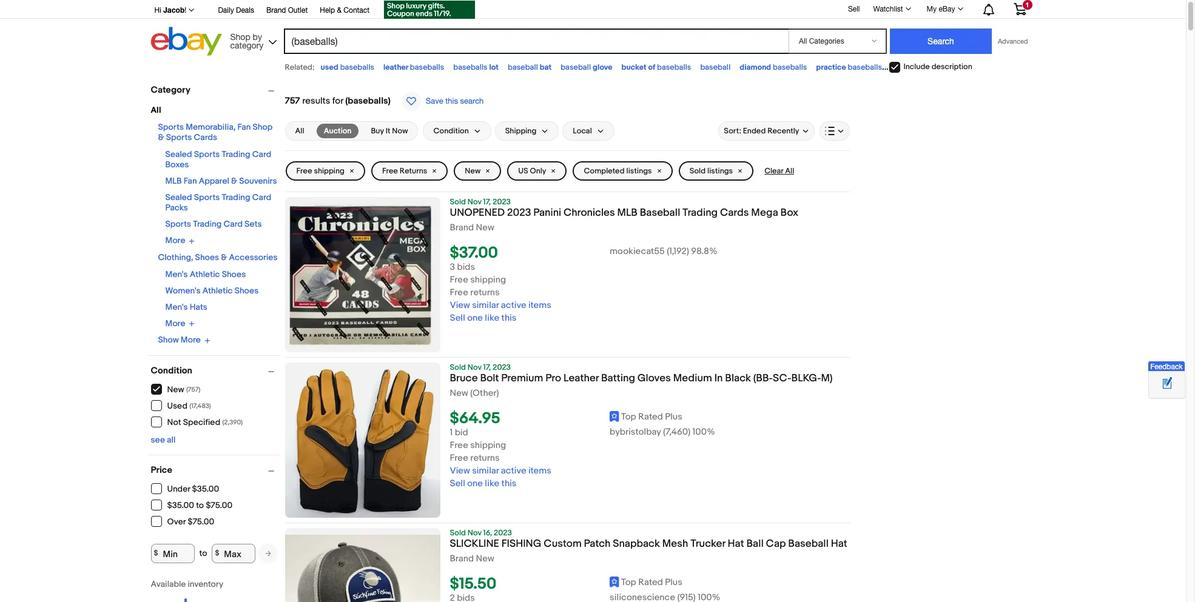 Task type: locate. For each thing, give the bounding box(es) containing it.
condition down save this search
[[434, 126, 469, 136]]

daily
[[218, 6, 234, 15]]

view inside bybristolbay (7,460) 100% free shipping free returns view similar active items sell one like this
[[450, 466, 470, 477]]

2 vertical spatial all
[[785, 166, 795, 176]]

1 horizontal spatial all
[[295, 126, 304, 136]]

baseballs right of
[[657, 63, 691, 72]]

2 vertical spatial more
[[181, 335, 201, 345]]

brand
[[266, 6, 286, 15], [450, 222, 474, 234], [450, 553, 474, 565]]

0 vertical spatial men's
[[165, 269, 188, 279]]

top rated plus image up bybristolbay
[[610, 411, 620, 422]]

us only
[[518, 166, 546, 176]]

1 vertical spatial view similar active items link
[[450, 466, 552, 477]]

more for 2nd more button from the top
[[165, 318, 185, 329]]

0 vertical spatial to
[[196, 501, 204, 511]]

contact
[[344, 6, 370, 15]]

3 baseball from the left
[[701, 63, 731, 72]]

athletic down the men's athletic shoes link
[[203, 286, 233, 296]]

auction link
[[317, 124, 359, 138]]

1 returns from the top
[[471, 287, 500, 299]]

men's hats link
[[165, 302, 207, 312]]

1 vertical spatial card
[[252, 192, 271, 203]]

shipping down auction link
[[314, 166, 345, 176]]

Minimum Value in $ text field
[[151, 544, 195, 563]]

1 vertical spatial men's
[[165, 302, 188, 312]]

0 vertical spatial top
[[621, 412, 637, 423]]

baseball right cap
[[789, 538, 829, 550]]

1 vertical spatial 1
[[450, 427, 453, 439]]

2 view from the top
[[450, 466, 470, 477]]

sold inside the sold  nov 16, 2023 slickline fishing custom patch snapback mesh trucker hat ball cap baseball hat brand new
[[450, 529, 466, 538]]

card left sets
[[224, 219, 243, 229]]

free
[[296, 166, 312, 176], [382, 166, 398, 176], [450, 274, 468, 286], [450, 287, 468, 299], [450, 440, 468, 452], [450, 453, 468, 464]]

view inside "mookiecat55 (1,192) 98.8% 3 bids free shipping free returns view similar active items sell one like this"
[[450, 300, 470, 311]]

baseballs right diamond
[[773, 63, 807, 72]]

6 baseballs from the left
[[848, 63, 882, 72]]

1 vertical spatial rated
[[639, 577, 663, 589]]

0 vertical spatial all
[[151, 105, 161, 115]]

0 vertical spatial sell one like this link
[[450, 313, 517, 324]]

2 nov from the top
[[468, 363, 482, 373]]

nov inside the sold  nov 16, 2023 slickline fishing custom patch snapback mesh trucker hat ball cap baseball hat brand new
[[468, 529, 482, 538]]

like inside bybristolbay (7,460) 100% free shipping free returns view similar active items sell one like this
[[485, 478, 500, 490]]

new down bruce
[[450, 388, 468, 399]]

1 vertical spatial sealed
[[165, 192, 192, 203]]

show more button
[[158, 335, 210, 346]]

items inside bybristolbay (7,460) 100% free shipping free returns view similar active items sell one like this
[[529, 466, 552, 477]]

1 horizontal spatial 1
[[1026, 1, 1030, 8]]

0 vertical spatial similar
[[472, 300, 499, 311]]

1 top from the top
[[621, 412, 637, 423]]

rawlings
[[892, 63, 921, 72]]

1 vertical spatial cards
[[720, 207, 749, 219]]

baseballs for rawlings baseballs
[[923, 63, 957, 72]]

top rated plus image
[[610, 411, 620, 422], [610, 577, 620, 588]]

2 vertical spatial shipping
[[471, 440, 506, 452]]

of
[[648, 63, 656, 72]]

shop left all link
[[253, 122, 273, 132]]

3 nov from the top
[[468, 529, 482, 538]]

1 vertical spatial similar
[[472, 466, 499, 477]]

1 view similar active items link from the top
[[450, 300, 552, 311]]

new link
[[454, 161, 501, 181]]

similar inside "mookiecat55 (1,192) 98.8% 3 bids free shipping free returns view similar active items sell one like this"
[[472, 300, 499, 311]]

plus
[[665, 412, 683, 423], [665, 577, 683, 589]]

hi
[[154, 6, 161, 15]]

similar inside bybristolbay (7,460) 100% free shipping free returns view similar active items sell one like this
[[472, 466, 499, 477]]

0 vertical spatial top rated plus
[[621, 412, 683, 423]]

1 vertical spatial 17,
[[483, 363, 491, 373]]

2 like from the top
[[485, 478, 500, 490]]

& right apparel
[[231, 176, 237, 186]]

brand inside the sold  nov 16, 2023 slickline fishing custom patch snapback mesh trucker hat ball cap baseball hat brand new
[[450, 553, 474, 565]]

2 baseballs from the left
[[410, 63, 444, 72]]

auction
[[324, 126, 352, 136]]

2 top from the top
[[621, 577, 637, 589]]

17, inside sold  nov 17, 2023 unopened 2023 panini chronicles mlb baseball trading cards mega box brand new
[[483, 197, 491, 207]]

2 sell one like this link from the top
[[450, 478, 517, 490]]

1 vertical spatial mlb
[[618, 207, 638, 219]]

1 vertical spatial shipping
[[471, 274, 506, 286]]

0 vertical spatial sell
[[848, 5, 860, 13]]

rated down the sold  nov 16, 2023 slickline fishing custom patch snapback mesh trucker hat ball cap baseball hat brand new
[[639, 577, 663, 589]]

1 one from the top
[[467, 313, 483, 324]]

over $75.00
[[167, 517, 214, 527]]

like up 16,
[[485, 478, 500, 490]]

2023 for $37.00
[[493, 197, 511, 207]]

1 vertical spatial more
[[165, 318, 185, 329]]

under $35.00 link
[[151, 483, 220, 495]]

card down souvenirs
[[252, 192, 271, 203]]

2 returns from the top
[[471, 453, 500, 464]]

0 horizontal spatial cards
[[194, 132, 217, 143]]

0 vertical spatial 17,
[[483, 197, 491, 207]]

clear all link
[[760, 161, 800, 181]]

2 17, from the top
[[483, 363, 491, 373]]

0 horizontal spatial mlb
[[165, 176, 182, 186]]

new inside sold  nov 17, 2023 bruce bolt premium pro leather batting gloves medium in black (bb-sc-blkg-m) new (other)
[[450, 388, 468, 399]]

buy it now
[[371, 126, 408, 136]]

0 vertical spatial like
[[485, 313, 500, 324]]

see all button
[[151, 435, 176, 445]]

sell down the 1 bid
[[450, 478, 465, 490]]

2 vertical spatial nov
[[468, 529, 482, 538]]

1
[[1026, 1, 1030, 8], [450, 427, 453, 439]]

1 inside account navigation
[[1026, 1, 1030, 8]]

1 vertical spatial athletic
[[203, 286, 233, 296]]

1 nov from the top
[[468, 197, 482, 207]]

$75.00 down $35.00 to $75.00
[[188, 517, 214, 527]]

$15.50
[[450, 575, 497, 594]]

sort:
[[724, 126, 742, 136]]

sold  nov 16, 2023 slickline fishing custom patch snapback mesh trucker hat ball cap baseball hat brand new
[[450, 529, 848, 565]]

top rated plus for $64.95
[[621, 412, 683, 423]]

$ up available
[[154, 549, 158, 558]]

1 $ from the left
[[154, 549, 158, 558]]

1 similar from the top
[[472, 300, 499, 311]]

condition inside main content
[[434, 126, 469, 136]]

memorabilia,
[[186, 122, 236, 132]]

sports up boxes
[[166, 132, 192, 143]]

2 active from the top
[[501, 466, 527, 477]]

sold for $64.95
[[450, 363, 466, 373]]

1 listings from the left
[[627, 166, 652, 176]]

cards inside sports memorabilia, fan shop & sports cards
[[194, 132, 217, 143]]

mlb inside sealed sports trading card boxes mlb fan apparel & souvenirs sealed sports trading card packs sports trading card sets
[[165, 176, 182, 186]]

0 vertical spatial fan
[[238, 122, 251, 132]]

1 horizontal spatial hat
[[831, 538, 848, 550]]

2023 inside the sold  nov 16, 2023 slickline fishing custom patch snapback mesh trucker hat ball cap baseball hat brand new
[[494, 529, 512, 538]]

0 horizontal spatial condition
[[151, 365, 192, 377]]

active inside "mookiecat55 (1,192) 98.8% 3 bids free shipping free returns view similar active items sell one like this"
[[501, 300, 527, 311]]

condition up new (757)
[[151, 365, 192, 377]]

1 baseball from the left
[[508, 63, 538, 72]]

plus for $15.50
[[665, 577, 683, 589]]

1 rated from the top
[[639, 412, 663, 423]]

2 vertical spatial this
[[502, 478, 517, 490]]

2 top rated plus image from the top
[[610, 577, 620, 588]]

shop left by
[[230, 32, 250, 42]]

1 more button from the top
[[165, 235, 195, 246]]

0 vertical spatial top rated plus image
[[610, 411, 620, 422]]

0 vertical spatial more
[[165, 236, 185, 246]]

2 items from the top
[[529, 466, 552, 477]]

0 horizontal spatial fan
[[184, 176, 197, 186]]

card
[[252, 149, 271, 160], [252, 192, 271, 203], [224, 219, 243, 229]]

returns down $64.95 at the left of page
[[471, 453, 500, 464]]

$35.00 up over $75.00 link
[[167, 501, 194, 511]]

available inventory
[[151, 579, 223, 590]]

shop inside sports memorabilia, fan shop & sports cards
[[253, 122, 273, 132]]

shoes up the men's athletic shoes link
[[195, 252, 219, 262]]

(17,483)
[[190, 402, 211, 410]]

1 left bid
[[450, 427, 453, 439]]

top
[[621, 412, 637, 423], [621, 577, 637, 589]]

1 horizontal spatial listings
[[708, 166, 733, 176]]

1 horizontal spatial shop
[[253, 122, 273, 132]]

1 horizontal spatial condition button
[[423, 121, 491, 141]]

rated up bybristolbay
[[639, 412, 663, 423]]

$35.00 up $35.00 to $75.00
[[192, 484, 219, 495]]

sold  nov 17, 2023 unopened 2023 panini chronicles mlb baseball trading cards mega box brand new
[[450, 197, 799, 234]]

fan
[[238, 122, 251, 132], [184, 176, 197, 186]]

0 horizontal spatial listings
[[627, 166, 652, 176]]

sell link
[[843, 5, 866, 13]]

rated
[[639, 412, 663, 423], [639, 577, 663, 589]]

0 vertical spatial items
[[529, 300, 552, 311]]

hat
[[728, 538, 744, 550], [831, 538, 848, 550]]

daily deals
[[218, 6, 254, 15]]

brand left outlet
[[266, 6, 286, 15]]

1 active from the top
[[501, 300, 527, 311]]

3
[[450, 262, 455, 273]]

nov up '(other)'
[[468, 363, 482, 373]]

$
[[154, 549, 158, 558], [215, 549, 219, 558]]

bolt
[[480, 373, 499, 385]]

trucker
[[691, 538, 726, 550]]

more button up clothing,
[[165, 235, 195, 246]]

sealed down boxes
[[165, 192, 192, 203]]

0 vertical spatial active
[[501, 300, 527, 311]]

top rated plus image for $15.50
[[610, 577, 620, 588]]

0 vertical spatial $35.00
[[192, 484, 219, 495]]

1 horizontal spatial $
[[215, 549, 219, 558]]

top rated plus down the sold  nov 16, 2023 slickline fishing custom patch snapback mesh trucker hat ball cap baseball hat brand new
[[621, 577, 683, 589]]

under $35.00
[[167, 484, 219, 495]]

2023 inside sold  nov 17, 2023 bruce bolt premium pro leather batting gloves medium in black (bb-sc-blkg-m) new (other)
[[493, 363, 511, 373]]

trading up 98.8%
[[683, 207, 718, 219]]

0 vertical spatial condition button
[[423, 121, 491, 141]]

0 vertical spatial mlb
[[165, 176, 182, 186]]

athletic up women's athletic shoes link
[[190, 269, 220, 279]]

1 horizontal spatial fan
[[238, 122, 251, 132]]

1 vertical spatial sell
[[450, 313, 465, 324]]

& inside sports memorabilia, fan shop & sports cards
[[158, 132, 164, 143]]

1 horizontal spatial mlb
[[618, 207, 638, 219]]

baseball glove
[[561, 63, 613, 72]]

0 horizontal spatial hat
[[728, 538, 744, 550]]

shoes down clothing, shoes & accessories on the left top of page
[[222, 269, 246, 279]]

men's down clothing,
[[165, 269, 188, 279]]

view down the 1 bid
[[450, 466, 470, 477]]

1 horizontal spatial condition
[[434, 126, 469, 136]]

accessories
[[229, 252, 278, 262]]

listing options selector. list view selected. image
[[825, 126, 844, 136]]

$ up inventory
[[215, 549, 219, 558]]

shoes down accessories on the top of page
[[235, 286, 259, 296]]

baseballs right used
[[340, 63, 374, 72]]

one inside bybristolbay (7,460) 100% free shipping free returns view similar active items sell one like this
[[467, 478, 483, 490]]

this inside bybristolbay (7,460) 100% free shipping free returns view similar active items sell one like this
[[502, 478, 517, 490]]

one down bid
[[467, 478, 483, 490]]

1 vertical spatial returns
[[471, 453, 500, 464]]

shop
[[230, 32, 250, 42], [253, 122, 273, 132]]

rawlings baseballs
[[892, 63, 957, 72]]

listings inside 'link'
[[627, 166, 652, 176]]

top rated plus for $15.50
[[621, 577, 683, 589]]

returns down bids
[[471, 287, 500, 299]]

bruce bolt premium pro leather batting gloves medium in black (bb-sc-blkg-m) image
[[285, 363, 440, 518]]

baseballs right rawlings
[[923, 63, 957, 72]]

2023 left panini
[[507, 207, 531, 219]]

0 horizontal spatial baseball
[[508, 63, 538, 72]]

category button
[[151, 84, 279, 96]]

all down category
[[151, 105, 161, 115]]

more up "show more"
[[165, 318, 185, 329]]

completed
[[584, 166, 625, 176]]

items inside "mookiecat55 (1,192) 98.8% 3 bids free shipping free returns view similar active items sell one like this"
[[529, 300, 552, 311]]

fan inside sealed sports trading card boxes mlb fan apparel & souvenirs sealed sports trading card packs sports trading card sets
[[184, 176, 197, 186]]

slickline
[[450, 538, 499, 550]]

top down snapback
[[621, 577, 637, 589]]

more
[[165, 236, 185, 246], [165, 318, 185, 329], [181, 335, 201, 345]]

1 vertical spatial $35.00
[[167, 501, 194, 511]]

17, right bruce
[[483, 363, 491, 373]]

it
[[386, 126, 390, 136]]

1 horizontal spatial baseball
[[561, 63, 591, 72]]

condition button up (757)
[[151, 365, 279, 377]]

mlb right "chronicles"
[[618, 207, 638, 219]]

1 vertical spatial baseball
[[789, 538, 829, 550]]

0 horizontal spatial $
[[154, 549, 158, 558]]

0 vertical spatial view
[[450, 300, 470, 311]]

baseball left bat
[[508, 63, 538, 72]]

2023 for $15.50
[[494, 529, 512, 538]]

more inside show more button
[[181, 335, 201, 345]]

sports down sports memorabilia, fan shop & sports cards
[[194, 149, 220, 160]]

2 listings from the left
[[708, 166, 733, 176]]

0 horizontal spatial baseball
[[640, 207, 680, 219]]

1 vertical spatial view
[[450, 466, 470, 477]]

more right show
[[181, 335, 201, 345]]

new down unopened
[[476, 222, 494, 234]]

nov down new link
[[468, 197, 482, 207]]

sports down apparel
[[194, 192, 220, 203]]

see all
[[151, 435, 176, 445]]

0 vertical spatial rated
[[639, 412, 663, 423]]

2023 right 16,
[[494, 529, 512, 538]]

0 horizontal spatial shop
[[230, 32, 250, 42]]

1 up 'advanced'
[[1026, 1, 1030, 8]]

patch
[[584, 538, 611, 550]]

sports
[[158, 122, 184, 132], [166, 132, 192, 143], [194, 149, 220, 160], [194, 192, 220, 203], [165, 219, 191, 229]]

1 horizontal spatial cards
[[720, 207, 749, 219]]

similar down $64.95 at the left of page
[[472, 466, 499, 477]]

include description
[[904, 62, 973, 72]]

$75.00 down under $35.00
[[206, 501, 233, 511]]

active
[[501, 300, 527, 311], [501, 466, 527, 477]]

& right the help
[[337, 6, 342, 15]]

fan right 'memorabilia,'
[[238, 122, 251, 132]]

1 vertical spatial more button
[[165, 318, 195, 329]]

0 vertical spatial returns
[[471, 287, 500, 299]]

all down 757
[[295, 126, 304, 136]]

7 baseballs from the left
[[923, 63, 957, 72]]

1 vertical spatial top rated plus
[[621, 577, 683, 589]]

0 vertical spatial view similar active items link
[[450, 300, 552, 311]]

1 vertical spatial plus
[[665, 577, 683, 589]]

sold inside sold  nov 17, 2023 bruce bolt premium pro leather batting gloves medium in black (bb-sc-blkg-m) new (other)
[[450, 363, 466, 373]]

graph of available inventory between $0 and $1000+ image
[[151, 579, 254, 603]]

1 top rated plus image from the top
[[610, 411, 620, 422]]

more button up "show more"
[[165, 318, 195, 329]]

listings
[[627, 166, 652, 176], [708, 166, 733, 176]]

nov inside sold  nov 17, 2023 unopened 2023 panini chronicles mlb baseball trading cards mega box brand new
[[468, 197, 482, 207]]

shop inside shop by category
[[230, 32, 250, 42]]

plus down mesh
[[665, 577, 683, 589]]

& inside sealed sports trading card boxes mlb fan apparel & souvenirs sealed sports trading card packs sports trading card sets
[[231, 176, 237, 186]]

nov inside sold  nov 17, 2023 bruce bolt premium pro leather batting gloves medium in black (bb-sc-blkg-m) new (other)
[[468, 363, 482, 373]]

baseball up "(1,192)" at right
[[640, 207, 680, 219]]

for
[[332, 95, 343, 107]]

2 vertical spatial shoes
[[235, 286, 259, 296]]

2 vertical spatial card
[[224, 219, 243, 229]]

leather
[[564, 373, 599, 385]]

1 vertical spatial one
[[467, 478, 483, 490]]

1 vertical spatial this
[[502, 313, 517, 324]]

completed listings
[[584, 166, 652, 176]]

mlb down boxes
[[165, 176, 182, 186]]

1 vertical spatial shop
[[253, 122, 273, 132]]

view down bids
[[450, 300, 470, 311]]

baseballs
[[340, 63, 374, 72], [410, 63, 444, 72], [453, 63, 488, 72], [657, 63, 691, 72], [773, 63, 807, 72], [848, 63, 882, 72], [923, 63, 957, 72]]

0 vertical spatial one
[[467, 313, 483, 324]]

save this search button
[[398, 91, 488, 112]]

sold for $37.00
[[450, 197, 466, 207]]

0 vertical spatial brand
[[266, 6, 286, 15]]

0 vertical spatial this
[[446, 96, 458, 106]]

2023 up '(other)'
[[493, 363, 511, 373]]

1 like from the top
[[485, 313, 500, 324]]

0 vertical spatial shop
[[230, 32, 250, 42]]

2 similar from the top
[[472, 466, 499, 477]]

sell down 3
[[450, 313, 465, 324]]

shop by category banner
[[148, 0, 1036, 59]]

0 horizontal spatial condition button
[[151, 365, 279, 377]]

nov for $37.00
[[468, 197, 482, 207]]

nov for $64.95
[[468, 363, 482, 373]]

$ for maximum value in $ text box
[[215, 549, 219, 558]]

returns inside "mookiecat55 (1,192) 98.8% 3 bids free shipping free returns view similar active items sell one like this"
[[471, 287, 500, 299]]

$64.95
[[450, 410, 500, 429]]

trading
[[222, 149, 250, 160], [222, 192, 250, 203], [683, 207, 718, 219], [193, 219, 222, 229]]

17, inside sold  nov 17, 2023 bruce bolt premium pro leather batting gloves medium in black (bb-sc-blkg-m) new (other)
[[483, 363, 491, 373]]

cards left mega
[[720, 207, 749, 219]]

sell one like this link down bids
[[450, 313, 517, 324]]

2 vertical spatial brand
[[450, 553, 474, 565]]

0 vertical spatial baseball
[[640, 207, 680, 219]]

one inside "mookiecat55 (1,192) 98.8% 3 bids free shipping free returns view similar active items sell one like this"
[[467, 313, 483, 324]]

all right clear
[[785, 166, 795, 176]]

0 vertical spatial condition
[[434, 126, 469, 136]]

gloves
[[638, 373, 671, 385]]

1 horizontal spatial baseball
[[789, 538, 829, 550]]

2 horizontal spatial baseball
[[701, 63, 731, 72]]

bybristolbay
[[610, 427, 661, 438]]

$35.00 inside under $35.00 link
[[192, 484, 219, 495]]

used
[[167, 401, 187, 411]]

shipping down bids
[[471, 274, 506, 286]]

1 baseballs from the left
[[340, 63, 374, 72]]

all inside all link
[[295, 126, 304, 136]]

baseballs right leather on the top of page
[[410, 63, 444, 72]]

2 baseball from the left
[[561, 63, 591, 72]]

condition button down save this search
[[423, 121, 491, 141]]

listings right completed
[[627, 166, 652, 176]]

advanced
[[998, 38, 1028, 45]]

new down the slickline
[[476, 553, 494, 565]]

0 vertical spatial more button
[[165, 235, 195, 246]]

sell one like this link up 16,
[[450, 478, 517, 490]]

$35.00
[[192, 484, 219, 495], [167, 501, 194, 511]]

1 items from the top
[[529, 300, 552, 311]]

1 vertical spatial sell one like this link
[[450, 478, 517, 490]]

2 plus from the top
[[665, 577, 683, 589]]

unopened
[[450, 207, 505, 219]]

0 vertical spatial sealed
[[165, 149, 192, 160]]

unopened 2023 panini chronicles mlb baseball trading cards mega box heading
[[450, 207, 799, 219]]

top rated plus up bybristolbay
[[621, 412, 683, 423]]

(other)
[[470, 388, 499, 399]]

1 plus from the top
[[665, 412, 683, 423]]

0 vertical spatial 1
[[1026, 1, 1030, 8]]

2 $ from the left
[[215, 549, 219, 558]]

5 baseballs from the left
[[773, 63, 807, 72]]

2023 down new link
[[493, 197, 511, 207]]

sell inside account navigation
[[848, 5, 860, 13]]

0 vertical spatial plus
[[665, 412, 683, 423]]

main content
[[285, 79, 850, 603]]

sold inside sold  nov 17, 2023 unopened 2023 panini chronicles mlb baseball trading cards mega box brand new
[[450, 197, 466, 207]]

17, down new link
[[483, 197, 491, 207]]

baseball left diamond
[[701, 63, 731, 72]]

listings down the sort:
[[708, 166, 733, 176]]

top rated plus image down patch
[[610, 577, 620, 588]]

like up bolt
[[485, 313, 500, 324]]

fishing
[[502, 538, 542, 550]]

1 inside main content
[[450, 427, 453, 439]]

similar down bids
[[472, 300, 499, 311]]

1 17, from the top
[[483, 197, 491, 207]]

view similar active items link down bid
[[450, 466, 552, 477]]

fan down boxes
[[184, 176, 197, 186]]

baseballs right practice
[[848, 63, 882, 72]]

1 view from the top
[[450, 300, 470, 311]]

nov left 16,
[[468, 529, 482, 538]]

view similar active items link down bids
[[450, 300, 552, 311]]

(bb-
[[754, 373, 773, 385]]

clear all
[[765, 166, 795, 176]]

view
[[450, 300, 470, 311], [450, 466, 470, 477]]

sealed down 'memorabilia,'
[[165, 149, 192, 160]]

baseballs for leather baseballs
[[410, 63, 444, 72]]

2 rated from the top
[[639, 577, 663, 589]]

1 vertical spatial items
[[529, 466, 552, 477]]

0 vertical spatial cards
[[194, 132, 217, 143]]

rated for $64.95
[[639, 412, 663, 423]]

to right minimum value in $ text field
[[199, 549, 207, 559]]

view similar active items link
[[450, 300, 552, 311], [450, 466, 552, 477]]

2 vertical spatial sell
[[450, 478, 465, 490]]

used
[[321, 63, 339, 72]]

condition
[[434, 126, 469, 136], [151, 365, 192, 377]]

0 horizontal spatial 1
[[450, 427, 453, 439]]

buy it now link
[[364, 124, 415, 138]]

2 one from the top
[[467, 478, 483, 490]]

1 top rated plus from the top
[[621, 412, 683, 423]]

None submit
[[890, 29, 992, 54]]

0 vertical spatial nov
[[468, 197, 482, 207]]

2 top rated plus from the top
[[621, 577, 683, 589]]

apparel
[[199, 176, 229, 186]]



Task type: vqa. For each thing, say whether or not it's contained in the screenshot.
the rightmost All
yes



Task type: describe. For each thing, give the bounding box(es) containing it.
0 horizontal spatial all
[[151, 105, 161, 115]]

sports down category
[[158, 122, 184, 132]]

2 men's from the top
[[165, 302, 188, 312]]

m)
[[821, 373, 833, 385]]

price
[[151, 465, 172, 476]]

this inside "mookiecat55 (1,192) 98.8% 3 bids free shipping free returns view similar active items sell one like this"
[[502, 313, 517, 324]]

baseballs for diamond baseballs
[[773, 63, 807, 72]]

box
[[781, 207, 799, 219]]

local
[[573, 126, 592, 136]]

free shipping
[[296, 166, 345, 176]]

new inside sold  nov 17, 2023 unopened 2023 panini chronicles mlb baseball trading cards mega box brand new
[[476, 222, 494, 234]]

sports memorabilia, fan shop & sports cards link
[[158, 122, 273, 143]]

bruce
[[450, 373, 478, 385]]

(baseballs)
[[345, 95, 391, 107]]

1 link
[[1007, 0, 1034, 18]]

packs
[[165, 203, 188, 213]]

jacob
[[163, 5, 185, 15]]

1 for 1
[[1026, 1, 1030, 8]]

baseballs for used baseballs
[[340, 63, 374, 72]]

free shipping link
[[286, 161, 365, 181]]

trading down sports memorabilia, fan shop & sports cards link at left top
[[222, 149, 250, 160]]

1 vertical spatial condition button
[[151, 365, 279, 377]]

1 bid
[[450, 427, 468, 439]]

include
[[904, 62, 930, 72]]

1 vertical spatial $75.00
[[188, 517, 214, 527]]

Search for anything text field
[[286, 30, 787, 53]]

17, for $64.95
[[483, 363, 491, 373]]

brand inside sold  nov 17, 2023 unopened 2023 panini chronicles mlb baseball trading cards mega box brand new
[[450, 222, 474, 234]]

glove
[[593, 63, 613, 72]]

nov for $15.50
[[468, 529, 482, 538]]

fan inside sports memorabilia, fan shop & sports cards
[[238, 122, 251, 132]]

757
[[285, 95, 300, 107]]

inventory
[[188, 579, 223, 590]]

all link
[[288, 124, 312, 138]]

specified
[[183, 418, 220, 428]]

practice
[[816, 63, 846, 72]]

boxes
[[165, 160, 189, 170]]

listings for completed listings
[[627, 166, 652, 176]]

snapback
[[613, 538, 660, 550]]

trading down mlb fan apparel & souvenirs link
[[222, 192, 250, 203]]

see
[[151, 435, 165, 445]]

clothing, shoes & accessories link
[[158, 252, 278, 262]]

sold listings link
[[679, 161, 754, 181]]

1 vertical spatial shoes
[[222, 269, 246, 279]]

Auction selected text field
[[324, 126, 352, 137]]

shipping inside "mookiecat55 (1,192) 98.8% 3 bids free shipping free returns view similar active items sell one like this"
[[471, 274, 506, 286]]

black
[[725, 373, 751, 385]]

us
[[518, 166, 528, 176]]

100%
[[693, 427, 715, 438]]

shipping inside bybristolbay (7,460) 100% free shipping free returns view similar active items sell one like this
[[471, 440, 506, 452]]

practice baseballs
[[816, 63, 882, 72]]

search
[[460, 96, 484, 106]]

$35.00 to $75.00 link
[[151, 500, 233, 511]]

baseballs for practice baseballs
[[848, 63, 882, 72]]

0 vertical spatial $75.00
[[206, 501, 233, 511]]

bruce bolt premium pro leather batting gloves medium in black (bb-sc-blkg-m) link
[[450, 373, 850, 388]]

returns
[[400, 166, 427, 176]]

ball
[[747, 538, 764, 550]]

women's
[[165, 286, 201, 296]]

$35.00 to $75.00
[[167, 501, 233, 511]]

chronicles
[[564, 207, 615, 219]]

sc-
[[773, 373, 792, 385]]

mookiecat55 (1,192) 98.8% 3 bids free shipping free returns view similar active items sell one like this
[[450, 246, 718, 324]]

sports memorabilia, fan shop & sports cards
[[158, 122, 273, 143]]

account navigation
[[148, 0, 1036, 21]]

brand inside "link"
[[266, 6, 286, 15]]

my ebay
[[927, 5, 956, 13]]

custom
[[544, 538, 582, 550]]

& inside account navigation
[[337, 6, 342, 15]]

$35.00 inside $35.00 to $75.00 link
[[167, 501, 194, 511]]

this inside save this search button
[[446, 96, 458, 106]]

98.8%
[[691, 246, 718, 257]]

trading down sealed sports trading card packs link
[[193, 219, 222, 229]]

none submit inside shop by category banner
[[890, 29, 992, 54]]

1 hat from the left
[[728, 538, 744, 550]]

rated for $15.50
[[639, 577, 663, 589]]

757 results for (baseballs)
[[285, 95, 391, 107]]

top for $64.95
[[621, 412, 637, 423]]

hi jacob !
[[154, 5, 187, 15]]

0 vertical spatial shoes
[[195, 252, 219, 262]]

sports down packs
[[165, 219, 191, 229]]

by
[[253, 32, 262, 42]]

sold  nov 17, 2023 bruce bolt premium pro leather batting gloves medium in black (bb-sc-blkg-m) new (other)
[[450, 363, 833, 399]]

baseball for glove
[[561, 63, 591, 72]]

slickline fishing custom patch snapback mesh trucker hat ball cap baseball hat heading
[[450, 538, 848, 550]]

new up the used
[[167, 385, 184, 395]]

clothing,
[[158, 252, 193, 262]]

2 hat from the left
[[831, 538, 848, 550]]

like inside "mookiecat55 (1,192) 98.8% 3 bids free shipping free returns view similar active items sell one like this"
[[485, 313, 500, 324]]

0 vertical spatial shipping
[[314, 166, 345, 176]]

available
[[151, 579, 186, 590]]

advanced link
[[992, 29, 1034, 53]]

baseball inside the sold  nov 16, 2023 slickline fishing custom patch snapback mesh trucker hat ball cap baseball hat brand new
[[789, 538, 829, 550]]

1 sealed from the top
[[165, 149, 192, 160]]

sold for $15.50
[[450, 529, 466, 538]]

sell inside bybristolbay (7,460) 100% free shipping free returns view similar active items sell one like this
[[450, 478, 465, 490]]

listings for sold listings
[[708, 166, 733, 176]]

17, for $37.00
[[483, 197, 491, 207]]

$ for minimum value in $ text field
[[154, 549, 158, 558]]

baseballs lot
[[453, 63, 499, 72]]

2 more button from the top
[[165, 318, 195, 329]]

leather
[[384, 63, 408, 72]]

brand outlet link
[[266, 4, 308, 18]]

get the coupon image
[[384, 1, 475, 19]]

recently
[[768, 126, 800, 136]]

2 view similar active items link from the top
[[450, 466, 552, 477]]

2 sealed from the top
[[165, 192, 192, 203]]

plus for $64.95
[[665, 412, 683, 423]]

under
[[167, 484, 190, 495]]

bruce bolt premium pro leather batting gloves medium in black (bb-sc-blkg-m) heading
[[450, 373, 833, 385]]

all inside clear all link
[[785, 166, 795, 176]]

watchlist
[[874, 5, 903, 13]]

1 vertical spatial to
[[199, 549, 207, 559]]

unopened 2023 panini chronicles mlb baseball trading cards mega box image
[[285, 197, 440, 353]]

sell inside "mookiecat55 (1,192) 98.8% 3 bids free shipping free returns view similar active items sell one like this"
[[450, 313, 465, 324]]

baseball inside sold  nov 17, 2023 unopened 2023 panini chronicles mlb baseball trading cards mega box brand new
[[640, 207, 680, 219]]

men's athletic shoes link
[[165, 269, 246, 279]]

returns inside bybristolbay (7,460) 100% free shipping free returns view similar active items sell one like this
[[471, 453, 500, 464]]

1 for 1 bid
[[450, 427, 453, 439]]

trading inside sold  nov 17, 2023 unopened 2023 panini chronicles mlb baseball trading cards mega box brand new
[[683, 207, 718, 219]]

mookiecat55
[[610, 246, 665, 257]]

new (757)
[[167, 385, 201, 395]]

top rated plus image for $64.95
[[610, 411, 620, 422]]

premium
[[501, 373, 543, 385]]

shop by category button
[[225, 27, 279, 53]]

slickline fishing custom patch snapback mesh trucker hat ball cap baseball hat image
[[285, 535, 440, 603]]

shop by category
[[230, 32, 264, 50]]

1 men's from the top
[[165, 269, 188, 279]]

new inside the sold  nov 16, 2023 slickline fishing custom patch snapback mesh trucker hat ball cap baseball hat brand new
[[476, 553, 494, 565]]

save
[[426, 96, 443, 106]]

all
[[167, 435, 176, 445]]

0 vertical spatial card
[[252, 149, 271, 160]]

feedback
[[1151, 363, 1183, 371]]

completed listings link
[[573, 161, 673, 181]]

ended
[[743, 126, 766, 136]]

mlb inside sold  nov 17, 2023 unopened 2023 panini chronicles mlb baseball trading cards mega box brand new
[[618, 207, 638, 219]]

3 baseballs from the left
[[453, 63, 488, 72]]

& up the men's athletic shoes link
[[221, 252, 227, 262]]

2023 for $64.95
[[493, 363, 511, 373]]

new up unopened
[[465, 166, 481, 176]]

free returns
[[382, 166, 427, 176]]

baseball for bat
[[508, 63, 538, 72]]

medium
[[673, 373, 712, 385]]

clear
[[765, 166, 784, 176]]

baseball link
[[701, 63, 731, 72]]

cards inside sold  nov 17, 2023 unopened 2023 panini chronicles mlb baseball trading cards mega box brand new
[[720, 207, 749, 219]]

1 sell one like this link from the top
[[450, 313, 517, 324]]

bat
[[540, 63, 552, 72]]

sort: ended recently
[[724, 126, 800, 136]]

panini
[[534, 207, 561, 219]]

watchlist link
[[867, 2, 917, 16]]

help & contact
[[320, 6, 370, 15]]

not specified (2,390)
[[167, 418, 243, 428]]

1 vertical spatial condition
[[151, 365, 192, 377]]

0 vertical spatial athletic
[[190, 269, 220, 279]]

pro
[[546, 373, 561, 385]]

free returns link
[[371, 161, 448, 181]]

16,
[[483, 529, 492, 538]]

baseball bat
[[508, 63, 552, 72]]

Maximum Value in $ text field
[[212, 544, 256, 563]]

top for $15.50
[[621, 577, 637, 589]]

active inside bybristolbay (7,460) 100% free shipping free returns view similar active items sell one like this
[[501, 466, 527, 477]]

more for second more button from the bottom
[[165, 236, 185, 246]]

leather baseballs
[[384, 63, 444, 72]]

4 baseballs from the left
[[657, 63, 691, 72]]

outlet
[[288, 6, 308, 15]]

main content containing $37.00
[[285, 79, 850, 603]]



